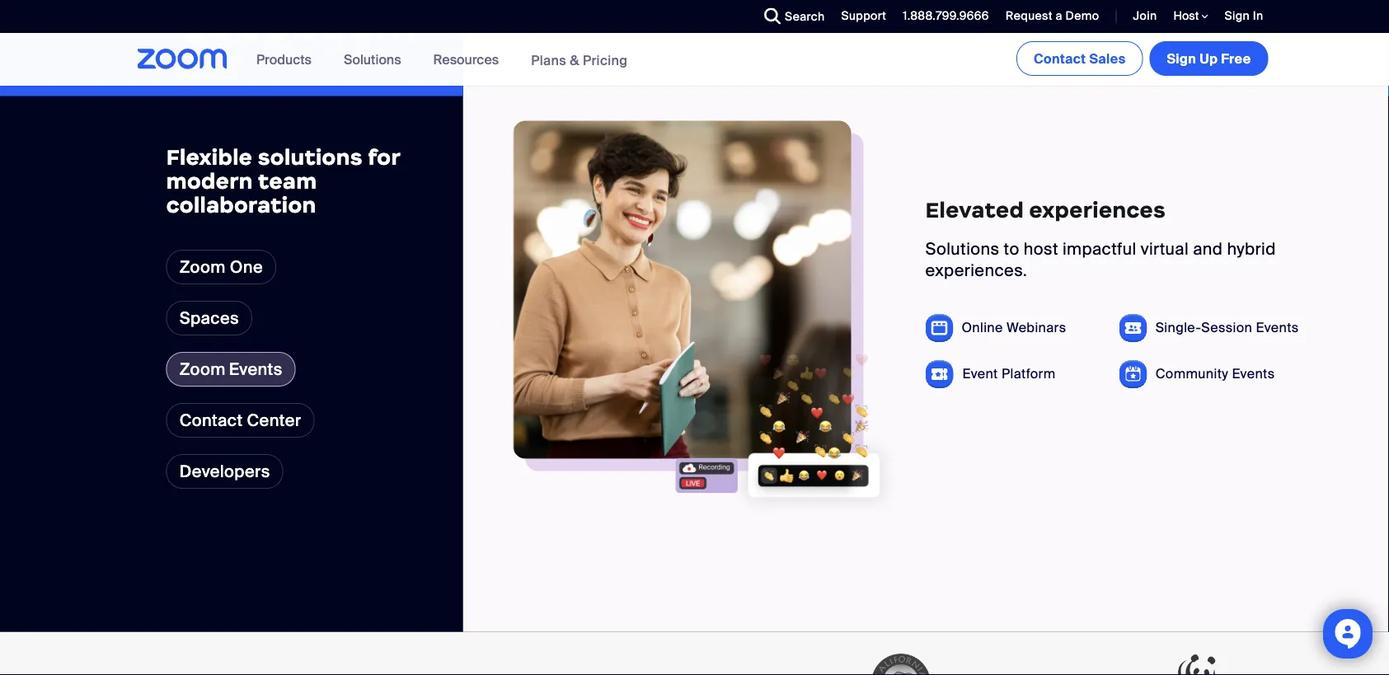 Task type: vqa. For each thing, say whether or not it's contained in the screenshot.
Host "dropdown button"
yes



Task type: locate. For each thing, give the bounding box(es) containing it.
request
[[1006, 8, 1053, 24]]

sign left up
[[1167, 50, 1197, 67]]

up
[[1200, 50, 1218, 67]]

zoom for zoom one
[[180, 256, 226, 277]]

zoom interface icon - webinar recording & reactions image
[[664, 333, 901, 518]]

banner
[[118, 33, 1272, 87]]

0 vertical spatial contact
[[1034, 50, 1087, 67]]

plans & pricing link
[[531, 51, 628, 69], [531, 51, 628, 69]]

virtual
[[1141, 238, 1189, 259]]

solutions
[[344, 51, 401, 68], [926, 238, 1000, 259]]

0 horizontal spatial contact
[[180, 410, 243, 431]]

0 horizontal spatial solutions
[[344, 51, 401, 68]]

community
[[1156, 366, 1229, 383]]

modern
[[166, 168, 253, 194]]

elevated experiences
[[926, 196, 1166, 223]]

zoom inside tab
[[180, 256, 226, 277]]

for
[[368, 144, 400, 171]]

flexible solutions for modern team collaboration tab list
[[166, 250, 315, 438]]

support
[[842, 8, 887, 24]]

online
[[962, 319, 1004, 337]]

meetings navigation
[[1014, 33, 1272, 79]]

event platform
[[963, 366, 1056, 383]]

contact for contact sales
[[1034, 50, 1087, 67]]

1 vertical spatial contact
[[180, 410, 243, 431]]

1 horizontal spatial sign
[[1225, 8, 1250, 24]]

1 horizontal spatial contact
[[1034, 50, 1087, 67]]

plans
[[531, 51, 567, 69]]

sign left in
[[1225, 8, 1250, 24]]

to
[[1004, 238, 1020, 259]]

hybrid
[[1228, 238, 1276, 259]]

contact down "zoom events" tab
[[180, 410, 243, 431]]

sign in
[[1225, 8, 1264, 24]]

collaboration
[[166, 191, 316, 218]]

zoom left one at the top of page
[[180, 256, 226, 277]]

0 vertical spatial sign
[[1225, 8, 1250, 24]]

1 vertical spatial sign
[[1167, 50, 1197, 67]]

0 vertical spatial zoom
[[180, 256, 226, 277]]

contact inside meetings navigation
[[1034, 50, 1087, 67]]

host
[[1024, 238, 1059, 259]]

2 zoom from the top
[[180, 359, 226, 380]]

events down single-session events link at the top right of the page
[[1232, 366, 1275, 383]]

contact for contact center
[[180, 410, 243, 431]]

zoom logo image
[[137, 49, 228, 69]]

contact inside tab
[[180, 410, 243, 431]]

1.888.799.9666 button
[[891, 0, 994, 33], [903, 8, 990, 24]]

california state parks logo image
[[843, 644, 959, 675]]

zoom events
[[180, 359, 283, 380]]

products
[[257, 51, 312, 68]]

zoom events tab
[[166, 352, 296, 387]]

sign in link
[[1213, 0, 1272, 33], [1225, 8, 1264, 24]]

contact center
[[180, 410, 301, 431]]

sign up free
[[1167, 50, 1252, 67]]

flexible
[[166, 144, 253, 171]]

1 zoom from the top
[[180, 256, 226, 277]]

team
[[258, 168, 317, 194]]

host
[[1174, 8, 1202, 24]]

1.888.799.9666
[[903, 8, 990, 24]]

events up contact center
[[229, 359, 283, 380]]

contact
[[1034, 50, 1087, 67], [180, 410, 243, 431]]

join link
[[1121, 0, 1162, 33], [1134, 8, 1158, 24]]

request a demo
[[1006, 8, 1100, 24]]

event platform link
[[963, 366, 1056, 383]]

0 vertical spatial solutions
[[344, 51, 401, 68]]

platform
[[1002, 366, 1056, 383]]

sign inside button
[[1167, 50, 1197, 67]]

solutions inside dropdown button
[[344, 51, 401, 68]]

online webinars
[[962, 319, 1067, 337]]

events inside tab
[[229, 359, 283, 380]]

0 horizontal spatial sign
[[1167, 50, 1197, 67]]

plans & pricing
[[531, 51, 628, 69]]

zoom up contact center
[[180, 359, 226, 380]]

contact down the a
[[1034, 50, 1087, 67]]

zoom one tab
[[166, 250, 276, 284]]

1 horizontal spatial solutions
[[926, 238, 1000, 259]]

zoom for zoom events
[[180, 359, 226, 380]]

zoom
[[180, 256, 226, 277], [180, 359, 226, 380]]

events
[[1256, 319, 1299, 337], [229, 359, 283, 380], [1232, 366, 1275, 383]]

in
[[1253, 8, 1264, 24]]

1 vertical spatial zoom
[[180, 359, 226, 380]]

events for zoom events
[[229, 359, 283, 380]]

demo
[[1066, 8, 1100, 24]]

sign
[[1225, 8, 1250, 24], [1167, 50, 1197, 67]]

join link left host
[[1121, 0, 1162, 33]]

request a demo link
[[994, 0, 1104, 33], [1006, 8, 1100, 24]]

solutions inside solutions to host impactful virtual and hybrid experiences.
[[926, 238, 1000, 259]]

products button
[[257, 33, 319, 86]]

session
[[1202, 319, 1253, 337]]

support link
[[829, 0, 891, 33], [842, 8, 887, 24]]

sign for sign in
[[1225, 8, 1250, 24]]

zoom inside tab
[[180, 359, 226, 380]]

1 vertical spatial solutions
[[926, 238, 1000, 259]]

host button
[[1174, 8, 1209, 24]]



Task type: describe. For each thing, give the bounding box(es) containing it.
flexible solutions for modern team collaboration
[[166, 144, 400, 218]]

solutions button
[[344, 33, 409, 86]]

community events
[[1156, 366, 1275, 383]]

events right session
[[1256, 319, 1299, 337]]

solutions for solutions
[[344, 51, 401, 68]]

banner containing contact sales
[[118, 33, 1272, 87]]

events for community events
[[1232, 366, 1275, 383]]

single-session events
[[1156, 319, 1299, 337]]

center
[[247, 410, 301, 431]]

experiences.
[[926, 260, 1028, 281]]

event
[[963, 366, 999, 383]]

webinars
[[1007, 319, 1067, 337]]

search button
[[752, 0, 829, 33]]

product information navigation
[[244, 33, 640, 87]]

contact sales
[[1034, 50, 1126, 67]]

contact sales link
[[1017, 41, 1144, 76]]

sign for sign up free
[[1167, 50, 1197, 67]]

elevated
[[926, 196, 1024, 223]]

wwf logo image
[[1140, 644, 1256, 675]]

search
[[785, 9, 825, 24]]

zoom contact center tab
[[166, 403, 315, 438]]

sales
[[1090, 50, 1126, 67]]

zoom one
[[180, 256, 263, 277]]

community events link
[[1156, 366, 1275, 383]]

&
[[570, 51, 580, 69]]

a
[[1056, 8, 1063, 24]]

single-
[[1156, 319, 1202, 337]]

join
[[1134, 8, 1158, 24]]

pricing
[[583, 51, 628, 69]]

impactful
[[1063, 238, 1137, 259]]

join link up meetings navigation
[[1134, 8, 1158, 24]]

one
[[230, 256, 263, 277]]

solutions to host impactful virtual and hybrid experiences.
[[926, 238, 1276, 281]]

and
[[1194, 238, 1223, 259]]

solutions for solutions to host impactful virtual and hybrid experiences.
[[926, 238, 1000, 259]]

resources
[[433, 51, 499, 68]]

3 / 5 group
[[463, 0, 1389, 632]]

single-session events link
[[1156, 319, 1299, 337]]

solutions
[[258, 144, 363, 171]]

experiences
[[1030, 196, 1166, 223]]

free
[[1222, 50, 1252, 67]]

online webinars link
[[962, 319, 1067, 337]]

resources button
[[433, 33, 506, 86]]

sign up free button
[[1150, 41, 1269, 76]]



